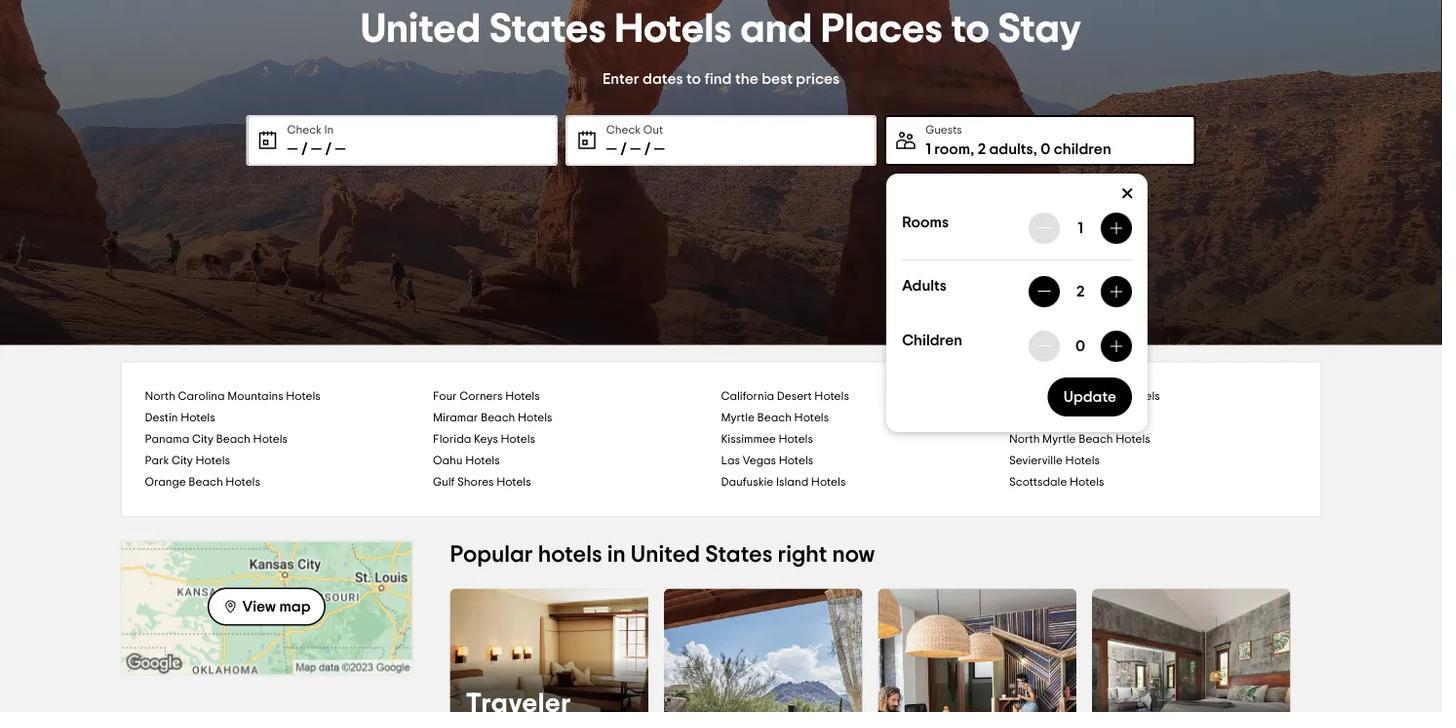 Task type: locate. For each thing, give the bounding box(es) containing it.
maui hotels panama city beach hotels
[[145, 412, 1074, 445]]

check for check out — / — / —
[[607, 124, 641, 136]]

hotels up gulf shores hotels
[[466, 455, 500, 467]]

, left adults
[[971, 141, 975, 157]]

1 vertical spatial states
[[706, 543, 773, 567]]

beach down four corners hotels
[[481, 412, 515, 424]]

right
[[778, 543, 828, 567]]

sevierville hotels link
[[1010, 450, 1298, 472]]

set child count to one less image up greater
[[1037, 339, 1053, 354]]

0 right adults
[[1041, 141, 1051, 157]]

city right park
[[172, 455, 193, 467]]

1
[[926, 141, 932, 157], [1078, 220, 1084, 236]]

adults
[[990, 141, 1034, 157]]

1 horizontal spatial myrtle
[[1043, 434, 1077, 445]]

city right panama
[[192, 434, 214, 445]]

0 horizontal spatial myrtle
[[721, 412, 755, 424]]

hotels up scottsdale hotels
[[1066, 455, 1101, 467]]

0 vertical spatial myrtle
[[721, 412, 755, 424]]

1 vertical spatial 1
[[1078, 220, 1084, 236]]

prices
[[796, 71, 840, 86]]

1 vertical spatial to
[[687, 71, 702, 86]]

the
[[736, 71, 759, 86]]

beach up the 'kissimmee hotels'
[[758, 412, 792, 424]]

0 vertical spatial states
[[490, 9, 607, 50]]

1 vertical spatial north
[[1010, 434, 1041, 445]]

update button
[[1048, 378, 1133, 417]]

2 right set adult count to one less icon
[[1077, 284, 1085, 300]]

check inside check in — / — / —
[[287, 124, 322, 136]]

enter
[[603, 71, 640, 86]]

0 horizontal spatial 2
[[978, 141, 986, 157]]

city inside maui hotels panama city beach hotels
[[192, 434, 214, 445]]

in
[[324, 124, 334, 136]]

1 , from the left
[[971, 141, 975, 157]]

beach inside maui hotels panama city beach hotels
[[216, 434, 251, 445]]

set child count to one less image
[[1037, 339, 1053, 354], [1109, 339, 1125, 354]]

0 vertical spatial 1
[[926, 141, 932, 157]]

1 horizontal spatial 0
[[1076, 339, 1086, 354]]

north up destin at left
[[145, 391, 176, 402]]

gulf shores hotels link
[[433, 472, 721, 493]]

hotels right scottsdale on the right of the page
[[1070, 477, 1105, 488]]

florida
[[433, 434, 472, 445]]

0 up update button
[[1076, 339, 1086, 354]]

1 horizontal spatial 2
[[1077, 284, 1085, 300]]

destin
[[145, 412, 178, 424]]

beach right orange
[[189, 477, 223, 488]]

hotels down the carolina
[[181, 412, 215, 424]]

0 vertical spatial 0
[[1041, 141, 1051, 157]]

to
[[952, 9, 990, 50], [687, 71, 702, 86]]

palm
[[1055, 391, 1081, 402]]

panama
[[145, 434, 190, 445]]

1 horizontal spatial united
[[631, 543, 701, 567]]

2
[[978, 141, 986, 157], [1077, 284, 1085, 300]]

rooms
[[903, 214, 949, 230]]

1 set child count to one less image from the left
[[1037, 339, 1053, 354]]

1 vertical spatial 0
[[1076, 339, 1086, 354]]

0 horizontal spatial united
[[361, 9, 481, 50]]

panama city beach hotels link
[[145, 429, 433, 450]]

myrtle up sevierville
[[1043, 434, 1077, 445]]

2 — from the left
[[311, 141, 322, 157]]

north for myrtle
[[1010, 434, 1041, 445]]

0
[[1041, 141, 1051, 157], [1076, 339, 1086, 354]]

north inside north myrtle beach hotels park city hotels
[[1010, 434, 1041, 445]]

0 horizontal spatial ,
[[971, 141, 975, 157]]

beach down north carolina mountains hotels
[[216, 434, 251, 445]]

now
[[833, 543, 876, 567]]

0 vertical spatial to
[[952, 9, 990, 50]]

hotels up florida keys hotels link
[[518, 412, 553, 424]]

scottsdale
[[1010, 477, 1068, 488]]

hotels down park city hotels link
[[226, 477, 260, 488]]

oahu hotels
[[433, 455, 500, 467]]

mountains
[[228, 391, 284, 402]]

out
[[644, 124, 663, 136]]

,
[[971, 141, 975, 157], [1034, 141, 1038, 157]]

2 set child count to one less image from the left
[[1109, 339, 1125, 354]]

greater palm springs hotels destin hotels
[[145, 391, 1161, 424]]

hotels right "shores"
[[497, 477, 531, 488]]

1 horizontal spatial ,
[[1034, 141, 1038, 157]]

0 vertical spatial north
[[145, 391, 176, 402]]

city
[[192, 434, 214, 445], [172, 455, 193, 467]]

four
[[433, 391, 457, 402]]

0 vertical spatial city
[[192, 434, 214, 445]]

hotels right keys
[[501, 434, 536, 445]]

1 vertical spatial 2
[[1077, 284, 1085, 300]]

to left stay
[[952, 9, 990, 50]]

scottsdale hotels
[[1010, 477, 1105, 488]]

check
[[287, 124, 322, 136], [607, 124, 641, 136]]

beach inside sevierville hotels orange beach hotels
[[189, 477, 223, 488]]

view map
[[242, 599, 311, 615]]

myrtle
[[721, 412, 755, 424], [1043, 434, 1077, 445]]

north for carolina
[[145, 391, 176, 402]]

1 horizontal spatial check
[[607, 124, 641, 136]]

enter dates to find the best prices
[[603, 71, 840, 86]]

1 horizontal spatial set child count to one less image
[[1109, 339, 1125, 354]]

1 check from the left
[[287, 124, 322, 136]]

orange beach hotels link
[[145, 472, 433, 493]]

north
[[145, 391, 176, 402], [1010, 434, 1041, 445]]

corners
[[460, 391, 503, 402]]

hotels
[[615, 9, 732, 50], [286, 391, 321, 402], [506, 391, 540, 402], [815, 391, 850, 402], [1126, 391, 1161, 402], [181, 412, 215, 424], [518, 412, 553, 424], [795, 412, 829, 424], [1039, 412, 1074, 424], [253, 434, 288, 445], [501, 434, 536, 445], [779, 434, 814, 445], [1116, 434, 1151, 445], [196, 455, 230, 467], [466, 455, 500, 467], [779, 455, 814, 467], [1066, 455, 1101, 467], [226, 477, 260, 488], [497, 477, 531, 488], [812, 477, 846, 488], [1070, 477, 1105, 488]]

2 right 'room'
[[978, 141, 986, 157]]

united states hotels and places to stay
[[361, 9, 1082, 50]]

four corners hotels link
[[433, 386, 721, 407]]

guests 1 room , 2 adults , 0 children
[[926, 124, 1112, 157]]

0 vertical spatial 2
[[978, 141, 986, 157]]

find
[[705, 71, 732, 86]]

set child count to one less image up springs
[[1109, 339, 1125, 354]]

2 check from the left
[[607, 124, 641, 136]]

places
[[821, 9, 943, 50]]

6 — from the left
[[654, 141, 665, 157]]

north carolina mountains hotels
[[145, 391, 321, 402]]

check left out
[[607, 124, 641, 136]]

hotels up destin hotels link on the left bottom
[[286, 391, 321, 402]]

1 vertical spatial myrtle
[[1043, 434, 1077, 445]]

states up enter
[[490, 9, 607, 50]]

myrtle down california
[[721, 412, 755, 424]]

hotels
[[538, 543, 603, 567]]

children
[[1054, 141, 1112, 157]]

set adult count to one less image
[[1037, 284, 1053, 300]]

0 horizontal spatial 1
[[926, 141, 932, 157]]

north down maui
[[1010, 434, 1041, 445]]

check inside check out — / — / —
[[607, 124, 641, 136]]

check left in at left top
[[287, 124, 322, 136]]

set rooms to one more image
[[1109, 220, 1125, 236]]

1 left 'room'
[[926, 141, 932, 157]]

beach
[[481, 412, 515, 424], [758, 412, 792, 424], [216, 434, 251, 445], [1079, 434, 1114, 445], [189, 477, 223, 488]]

kissimmee hotels
[[721, 434, 814, 445]]

and
[[741, 9, 813, 50]]

oahu
[[433, 455, 463, 467]]

hotels down myrtle beach hotels at the bottom
[[779, 434, 814, 445]]

1 inside the guests 1 room , 2 adults , 0 children
[[926, 141, 932, 157]]

daufuskie
[[721, 477, 774, 488]]

states left right
[[706, 543, 773, 567]]

1 horizontal spatial north
[[1010, 434, 1041, 445]]

view map button
[[208, 588, 326, 626]]

5 — from the left
[[631, 141, 641, 157]]

to left 'find'
[[687, 71, 702, 86]]

guests
[[926, 124, 963, 136]]

vegas
[[743, 455, 777, 467]]

popular
[[450, 543, 533, 567]]

best
[[762, 71, 793, 86]]

/
[[301, 141, 308, 157], [325, 141, 332, 157], [621, 141, 627, 157], [645, 141, 651, 157]]

, left children
[[1034, 141, 1038, 157]]

0 horizontal spatial 0
[[1041, 141, 1051, 157]]

north myrtle beach hotels link
[[1010, 429, 1298, 450]]

shores
[[458, 477, 494, 488]]

room
[[935, 141, 971, 157]]

hotels right park
[[196, 455, 230, 467]]

myrtle inside north myrtle beach hotels park city hotels
[[1043, 434, 1077, 445]]

united
[[361, 9, 481, 50], [631, 543, 701, 567]]

×
[[1121, 180, 1135, 208]]

0 inside the guests 1 room , 2 adults , 0 children
[[1041, 141, 1051, 157]]

hotels up "miramar beach hotels"
[[506, 391, 540, 402]]

0 horizontal spatial check
[[287, 124, 322, 136]]

destin hotels link
[[145, 407, 433, 429]]

update
[[1064, 389, 1117, 405]]

0 horizontal spatial north
[[145, 391, 176, 402]]

beach down update
[[1079, 434, 1114, 445]]

0 horizontal spatial set child count to one less image
[[1037, 339, 1053, 354]]

in
[[608, 543, 626, 567]]

las
[[721, 455, 741, 467]]

1 vertical spatial city
[[172, 455, 193, 467]]

1 right set room count to one less "icon"
[[1078, 220, 1084, 236]]



Task type: describe. For each thing, give the bounding box(es) containing it.
hotels right desert
[[815, 391, 850, 402]]

1 / from the left
[[301, 141, 308, 157]]

hotels inside "link"
[[1070, 477, 1105, 488]]

daufuskie island hotels link
[[721, 472, 1010, 493]]

california desert hotels
[[721, 391, 850, 402]]

springs
[[1083, 391, 1124, 402]]

maui hotels link
[[1010, 407, 1298, 429]]

maui
[[1010, 412, 1036, 424]]

hotels up island
[[779, 455, 814, 467]]

check in — / — / —
[[287, 124, 346, 157]]

hotels up park city hotels link
[[253, 434, 288, 445]]

hotels right island
[[812, 477, 846, 488]]

3 / from the left
[[621, 141, 627, 157]]

florida keys hotels link
[[433, 429, 721, 450]]

2 / from the left
[[325, 141, 332, 157]]

miramar beach hotels
[[433, 412, 553, 424]]

myrtle beach hotels
[[721, 412, 829, 424]]

miramar
[[433, 412, 478, 424]]

sevierville
[[1010, 455, 1063, 467]]

check for check in — / — / —
[[287, 124, 322, 136]]

carolina
[[178, 391, 225, 402]]

las vegas hotels link
[[721, 450, 1010, 472]]

2 inside the guests 1 room , 2 adults , 0 children
[[978, 141, 986, 157]]

4 / from the left
[[645, 141, 651, 157]]

0 vertical spatial united
[[361, 9, 481, 50]]

hotels up dates
[[615, 9, 732, 50]]

0 horizontal spatial states
[[490, 9, 607, 50]]

3 — from the left
[[335, 141, 346, 157]]

kissimmee
[[721, 434, 776, 445]]

0 horizontal spatial to
[[687, 71, 702, 86]]

keys
[[474, 434, 498, 445]]

popular hotels in united states right now
[[450, 543, 876, 567]]

hotels up 'sevierville hotels' "link"
[[1116, 434, 1151, 445]]

hotels up maui hotels "link"
[[1126, 391, 1161, 402]]

park
[[145, 455, 169, 467]]

miramar beach hotels link
[[433, 407, 721, 429]]

dates
[[643, 71, 684, 86]]

stay
[[999, 9, 1082, 50]]

1 — from the left
[[287, 141, 298, 157]]

kissimmee hotels link
[[721, 429, 1010, 450]]

1 horizontal spatial 1
[[1078, 220, 1084, 236]]

hotels down palm
[[1039, 412, 1074, 424]]

greater palm springs hotels link
[[1010, 386, 1298, 407]]

oahu hotels link
[[433, 450, 721, 472]]

adults
[[903, 278, 947, 293]]

florida keys hotels
[[433, 434, 536, 445]]

1 vertical spatial united
[[631, 543, 701, 567]]

orange
[[145, 477, 186, 488]]

desert
[[777, 391, 812, 402]]

gulf
[[433, 477, 455, 488]]

sevierville hotels orange beach hotels
[[145, 455, 1101, 488]]

hotels inside "link"
[[779, 434, 814, 445]]

view
[[242, 599, 276, 615]]

greater
[[1010, 391, 1052, 402]]

city inside north myrtle beach hotels park city hotels
[[172, 455, 193, 467]]

set adult count to one more image
[[1109, 284, 1125, 300]]

california desert hotels link
[[721, 386, 1010, 407]]

1 horizontal spatial to
[[952, 9, 990, 50]]

gulf shores hotels
[[433, 477, 531, 488]]

children
[[903, 332, 963, 348]]

california
[[721, 391, 775, 402]]

island
[[777, 477, 809, 488]]

1 horizontal spatial states
[[706, 543, 773, 567]]

map
[[279, 599, 311, 615]]

las vegas hotels
[[721, 455, 814, 467]]

4 — from the left
[[607, 141, 617, 157]]

park city hotels link
[[145, 450, 433, 472]]

hotels down desert
[[795, 412, 829, 424]]

× button
[[1108, 174, 1149, 215]]

check out — / — / —
[[607, 124, 665, 157]]

daufuskie island hotels
[[721, 477, 846, 488]]

four corners hotels
[[433, 391, 540, 402]]

scottsdale hotels link
[[1010, 472, 1298, 493]]

north myrtle beach hotels park city hotels
[[145, 434, 1151, 467]]

beach inside north myrtle beach hotels park city hotels
[[1079, 434, 1114, 445]]

north carolina mountains hotels link
[[145, 386, 433, 407]]

2 , from the left
[[1034, 141, 1038, 157]]

set room count to one less image
[[1037, 220, 1053, 236]]

myrtle beach hotels link
[[721, 407, 1010, 429]]



Task type: vqa. For each thing, say whether or not it's contained in the screenshot.
a in the The This Review Is The Subjective Opinion Of A Tripadvisor Member And Not Of Tripadvisor Llc. Tripadvisor Performs Checks On Reviews As Part Of Our Industry-Leading Trust & Safety Standards. Read Our
no



